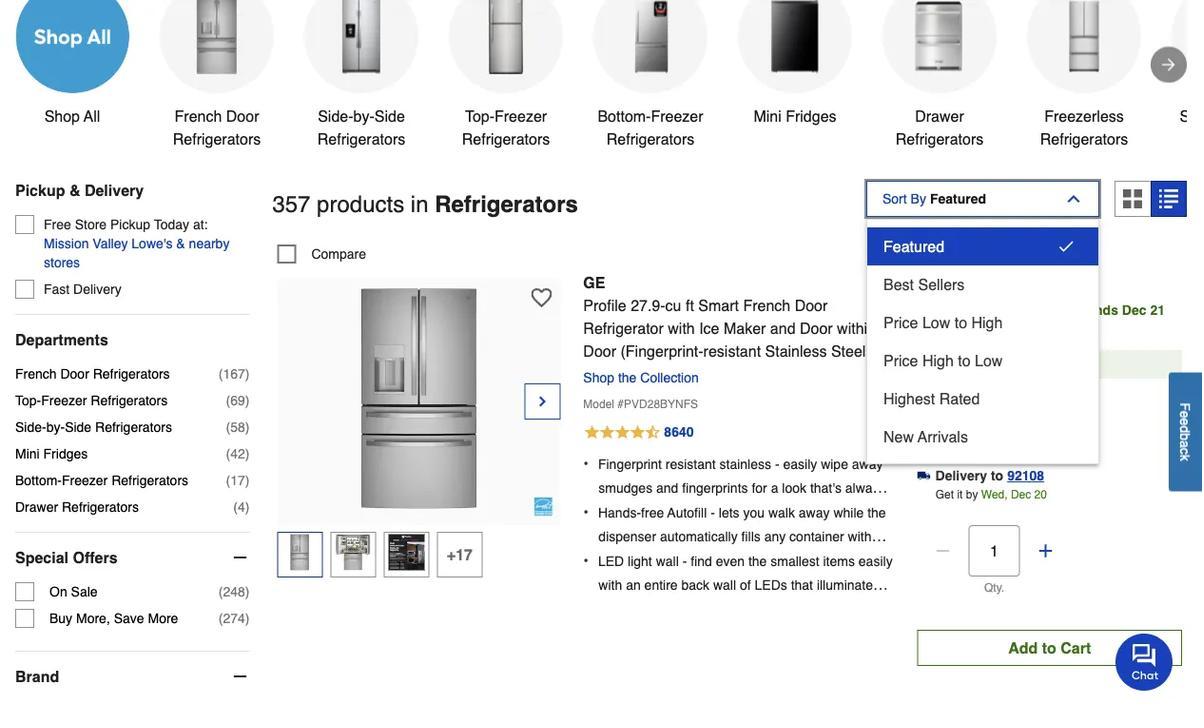 Task type: locate. For each thing, give the bounding box(es) containing it.
sta
[[1181, 108, 1203, 125]]

• hands-free autofill - lets you walk away while the dispenser automatically fills any container with filtered water
[[584, 503, 887, 569]]

wall left find
[[656, 554, 679, 569]]

lowe's
[[132, 236, 173, 252], [1024, 441, 1059, 454]]

more
[[1061, 357, 1101, 372], [148, 611, 178, 627]]

2 vertical spatial the
[[749, 554, 767, 569]]

( 58 )
[[226, 420, 250, 435]]

by- down departments
[[46, 420, 65, 435]]

by right ready on the right
[[972, 422, 985, 435]]

minus image inside brand button
[[231, 668, 250, 687]]

the inside • led light wall - find even the smallest items easily with an entire back wall of leds that illuminate your entire refrigerator with crisp, white light
[[749, 554, 767, 569]]

0 horizontal spatial side-
[[15, 420, 46, 435]]

) for ( 167 )
[[245, 367, 250, 382]]

2 vertical spatial save
[[114, 611, 144, 627]]

- for • led light wall - find even the smallest items easily with an entire back wall of leds that illuminate your entire refrigerator with crisp, white light
[[683, 554, 687, 569]]

bottom- down 'bottom-freezer refrigerators' image
[[598, 108, 651, 125]]

fills
[[742, 529, 761, 545]]

side-by-side refrigerators down departments
[[15, 420, 172, 435]]

1 horizontal spatial dec
[[1123, 303, 1147, 318]]

0 horizontal spatial light
[[628, 554, 653, 569]]

save up 'rebates available'
[[985, 303, 1016, 318]]

1 horizontal spatial wall
[[714, 578, 737, 593]]

& up store
[[69, 182, 80, 199]]

0 vertical spatial minus image
[[231, 549, 250, 568]]

1 vertical spatial resistant
[[666, 457, 716, 472]]

( for 167
[[219, 367, 223, 382]]

hands-
[[599, 505, 642, 520]]

) up the ( 4 )
[[245, 473, 250, 489]]

2 vertical spatial •
[[584, 552, 589, 569]]

•
[[584, 455, 589, 472], [584, 503, 589, 521], [584, 552, 589, 569]]

2 • from the top
[[584, 503, 589, 521]]

light
[[628, 554, 653, 569], [832, 602, 857, 618]]

1 vertical spatial shop
[[584, 370, 615, 386]]

1 vertical spatial fridges
[[43, 447, 88, 462]]

8640 button
[[584, 422, 895, 445]]

with inside • hands-free autofill - lets you walk away while the dispenser automatically fills any container with filtered water
[[849, 529, 872, 545]]

c
[[1179, 448, 1194, 455]]

0 vertical spatial side-
[[318, 108, 354, 125]]

) up 69
[[245, 367, 250, 382]]

pvd28bynfs
[[624, 398, 699, 411]]

1 horizontal spatial french
[[175, 108, 222, 125]]

0 vertical spatial mini
[[754, 108, 782, 125]]

( 4 )
[[233, 500, 250, 515]]

8640
[[665, 425, 694, 440]]

) up the "17" on the left of page
[[245, 447, 250, 462]]

price inside button
[[884, 352, 919, 370]]

pickup up free
[[15, 182, 65, 199]]

mission
[[44, 236, 89, 252], [949, 441, 988, 454]]

1 vertical spatial side-by-side refrigerators
[[15, 420, 172, 435]]

resistant down 8640
[[666, 457, 716, 472]]

the down fills
[[749, 554, 767, 569]]

1 vertical spatial buy
[[49, 611, 72, 627]]

2,999
[[925, 268, 997, 301]]

pickup up mission valley lowe's & nearby stores
[[110, 217, 150, 233]]

side- inside 'button'
[[318, 108, 354, 125]]

bottom-freezer refrigerators up offers in the bottom left of the page
[[15, 473, 188, 489]]

easily right items
[[859, 554, 893, 569]]

1 horizontal spatial fridges
[[786, 108, 837, 125]]

0 horizontal spatial -
[[683, 554, 687, 569]]

0 horizontal spatial high
[[923, 352, 954, 370]]

0 horizontal spatial mini fridges
[[15, 447, 88, 462]]

f e e d b a c k button
[[1170, 373, 1203, 492]]

dec left 21
[[1123, 303, 1147, 318]]

ends
[[1087, 303, 1119, 318]]

bottom- up special
[[15, 473, 62, 489]]

• for • fingerprint resistant stainless - easily wipe away smudges and fingerprints for a look that's always sparkling clean
[[584, 455, 589, 472]]

at
[[936, 441, 946, 454]]

1 vertical spatial -
[[711, 505, 716, 520]]

a up k
[[1179, 441, 1194, 448]]

0 vertical spatial more,
[[974, 357, 1018, 372]]

shop all image
[[15, 0, 129, 94]]

side down departments
[[65, 420, 92, 435]]

0 vertical spatial resistant
[[704, 342, 761, 360]]

side- down side-by-side refrigerators image
[[318, 108, 354, 125]]

0 horizontal spatial wall
[[656, 554, 679, 569]]

1 horizontal spatial mini
[[754, 108, 782, 125]]

price inside button
[[884, 314, 919, 332]]

to inside button
[[959, 352, 971, 370]]

entire down water
[[645, 578, 678, 593]]

1 vertical spatial side-
[[15, 420, 46, 435]]

shop for shop all
[[44, 108, 80, 125]]

high
[[972, 314, 1003, 332], [923, 352, 954, 370]]

minus image inside special offers button
[[231, 549, 250, 568]]

low down 'rebates available'
[[976, 352, 1003, 370]]

price down rebates icon
[[884, 352, 919, 370]]

0 vertical spatial drawer
[[916, 108, 965, 125]]

buy
[[943, 357, 971, 372], [49, 611, 72, 627]]

buy more, save more down sale
[[49, 611, 178, 627]]

- inside • led light wall - find even the smallest items easily with an entire back wall of leds that illuminate your entire refrigerator with crisp, white light
[[683, 554, 687, 569]]

wall left of
[[714, 578, 737, 593]]

side-by-side refrigerators up products
[[318, 108, 406, 148]]

light up an on the right bottom of page
[[628, 554, 653, 569]]

drawer down drawer refrigerators image
[[916, 108, 965, 125]]

1 horizontal spatial save
[[985, 303, 1016, 318]]

checkmark image
[[1057, 237, 1076, 256]]

1 horizontal spatial bottom-
[[598, 108, 651, 125]]

- left find
[[683, 554, 687, 569]]

• for • led light wall - find even the smallest items easily with an entire back wall of leds that illuminate your entire refrigerator with crisp, white light
[[584, 552, 589, 569]]

save down "available"
[[1022, 357, 1057, 372]]

low inside the price low to high button
[[923, 314, 951, 332]]

away up 'container'
[[799, 505, 830, 520]]

top- down departments
[[15, 394, 41, 409]]

truck filled image
[[918, 470, 931, 483]]

2 vertical spatial delivery
[[936, 469, 988, 484]]

1 horizontal spatial a
[[1179, 441, 1194, 448]]

1 vertical spatial by-
[[46, 420, 65, 435]]

lowe's up 92108 button
[[1024, 441, 1059, 454]]

1 horizontal spatial away
[[853, 457, 884, 472]]

mini fridges button
[[739, 0, 853, 128]]

top-freezer refrigerators down top-freezer refrigerators image on the left of the page
[[462, 108, 550, 148]]

tag filled image
[[918, 351, 935, 378]]

french
[[175, 108, 222, 125], [744, 297, 791, 314], [15, 367, 57, 382]]

fingerprints
[[683, 481, 749, 496]]

& inside mission valley lowe's & nearby stores
[[176, 236, 185, 252]]

(fingerprint-
[[621, 342, 704, 360]]

french door refrigerators button
[[160, 0, 274, 151]]

by right it
[[967, 488, 979, 502]]

and up clean at the bottom
[[657, 481, 679, 496]]

2 horizontal spatial pickup
[[936, 402, 980, 417]]

( for 274
[[219, 611, 223, 627]]

drawer refrigerators down drawer refrigerators image
[[896, 108, 984, 148]]

3 • from the top
[[584, 552, 589, 569]]

shop left all
[[44, 108, 80, 125]]

1 horizontal spatial side
[[375, 108, 405, 125]]

b
[[1179, 433, 1194, 441]]

door
[[226, 108, 259, 125], [795, 297, 828, 314], [800, 320, 833, 337], [584, 342, 617, 360], [60, 367, 89, 382]]

pickup up ready on the right
[[936, 402, 980, 417]]

1 horizontal spatial mission
[[949, 441, 988, 454]]

shop all
[[44, 108, 100, 125]]

1 vertical spatial a
[[772, 481, 779, 496]]

1 horizontal spatial bottom-freezer refrigerators
[[598, 108, 704, 148]]

- inside • fingerprint resistant stainless - easily wipe away smudges and fingerprints for a look that's always sparkling clean
[[776, 457, 780, 472]]

bottom- inside bottom-freezer refrigerators
[[598, 108, 651, 125]]

1 horizontal spatial high
[[972, 314, 1003, 332]]

(
[[219, 367, 223, 382], [226, 394, 230, 409], [226, 420, 230, 435], [226, 447, 230, 462], [226, 473, 230, 489], [233, 500, 238, 515], [219, 585, 223, 600], [219, 611, 223, 627]]

3 ) from the top
[[245, 420, 250, 435]]

illuminate
[[817, 578, 874, 593]]

e up d
[[1179, 411, 1194, 418]]

) for ( 248 )
[[245, 585, 250, 600]]

1 horizontal spatial side-
[[318, 108, 354, 125]]

• left the led
[[584, 552, 589, 569]]

delivery up free store pickup today at:
[[85, 182, 144, 199]]

0 horizontal spatial a
[[772, 481, 779, 496]]

to
[[955, 314, 968, 332], [959, 352, 971, 370], [992, 469, 1004, 484], [1043, 639, 1057, 657]]

7 ) from the top
[[245, 585, 250, 600]]

drawer refrigerators inside button
[[896, 108, 984, 148]]

1 horizontal spatial drawer refrigerators
[[896, 108, 984, 148]]

thumbnail image
[[282, 535, 318, 571], [335, 535, 372, 571], [389, 535, 425, 571]]

ge
[[584, 274, 606, 291]]

mini
[[754, 108, 782, 125], [15, 447, 40, 462]]

0 horizontal spatial french door refrigerators
[[15, 367, 170, 382]]

• left hands-
[[584, 503, 589, 521]]

a
[[1179, 441, 1194, 448], [772, 481, 779, 496]]

delivery right fast
[[73, 282, 122, 297]]

- right stainless
[[776, 457, 780, 472]]

delivery
[[85, 182, 144, 199], [73, 282, 122, 297], [936, 469, 988, 484]]

price
[[884, 314, 919, 332], [884, 352, 919, 370]]

save
[[985, 303, 1016, 318], [1022, 357, 1057, 372], [114, 611, 144, 627]]

8 ) from the top
[[245, 611, 250, 627]]

pickup
[[15, 182, 65, 199], [110, 217, 150, 233], [936, 402, 980, 417]]

0 horizontal spatial french
[[15, 367, 57, 382]]

for
[[752, 481, 768, 496]]

french door refrigerators down french door refrigerators image
[[173, 108, 261, 148]]

mini fridges
[[754, 108, 837, 125], [15, 447, 88, 462]]

1 vertical spatial pickup
[[110, 217, 150, 233]]

a right 'for'
[[772, 481, 779, 496]]

) for ( 69 )
[[245, 394, 250, 409]]

- left 'lets'
[[711, 505, 716, 520]]

more, down 'rebates available'
[[974, 357, 1018, 372]]

dec inside '$ 2,999 $4,199.00 save $1,200.00 ends dec 21'
[[1123, 303, 1147, 318]]

1 vertical spatial light
[[832, 602, 857, 618]]

on sale
[[49, 585, 98, 600]]

6 ) from the top
[[245, 500, 250, 515]]

1 ) from the top
[[245, 367, 250, 382]]

freezer up offers in the bottom left of the page
[[62, 473, 108, 489]]

• inside • hands-free autofill - lets you walk away while the dispenser automatically fills any container with filtered water
[[584, 503, 589, 521]]

1 vertical spatial drawer
[[15, 500, 58, 515]]

delivery up it
[[936, 469, 988, 484]]

2 ) from the top
[[245, 394, 250, 409]]

1 vertical spatial the
[[868, 505, 887, 520]]

• inside • led light wall - find even the smallest items easily with an entire back wall of leds that illuminate your entire refrigerator with crisp, white light
[[584, 552, 589, 569]]

2 thumbnail image from the left
[[335, 535, 372, 571]]

sale
[[71, 585, 98, 600]]

+17
[[447, 546, 473, 564]]

easily up look
[[784, 457, 818, 472]]

1 horizontal spatial mini fridges
[[754, 108, 837, 125]]

)
[[245, 367, 250, 382], [245, 394, 250, 409], [245, 420, 250, 435], [245, 447, 250, 462], [245, 473, 250, 489], [245, 500, 250, 515], [245, 585, 250, 600], [245, 611, 250, 627]]

stores
[[44, 256, 80, 271]]

freezer down top-freezer refrigerators image on the left of the page
[[495, 108, 547, 125]]

( 248 )
[[219, 585, 250, 600]]

price low to high
[[884, 314, 1003, 332]]

freezer
[[495, 108, 547, 125], [651, 108, 704, 125], [41, 394, 87, 409], [62, 473, 108, 489]]

freezer down 'bottom-freezer refrigerators' image
[[651, 108, 704, 125]]

e up b
[[1179, 418, 1194, 426]]

the up #
[[619, 370, 637, 386]]

the down the always
[[868, 505, 887, 520]]

french door refrigerators
[[173, 108, 261, 148], [15, 367, 170, 382]]

french door refrigerators image
[[179, 0, 255, 75]]

1 horizontal spatial side-by-side refrigerators
[[318, 108, 406, 148]]

1 vertical spatial more
[[148, 611, 178, 627]]

( 17 )
[[226, 473, 250, 489]]

0 vertical spatial save
[[985, 303, 1016, 318]]

21
[[1151, 303, 1166, 318]]

drawer refrigerators button
[[883, 0, 997, 151]]

) up ( 274 )
[[245, 585, 250, 600]]

with left an on the right bottom of page
[[599, 578, 623, 593]]

add to cart
[[1009, 639, 1092, 657]]

• fingerprint resistant stainless - easily wipe away smudges and fingerprints for a look that's always sparkling clean
[[584, 455, 887, 520]]

with
[[668, 320, 695, 337], [849, 529, 872, 545], [599, 578, 623, 593], [734, 602, 758, 618]]

high down rebates icon
[[923, 352, 954, 370]]

2 price from the top
[[884, 352, 919, 370]]

1 vertical spatial dec
[[1012, 488, 1032, 502]]

new arrivals
[[884, 428, 969, 446]]

dec down 92108
[[1012, 488, 1032, 502]]

high down best sellers button
[[972, 314, 1003, 332]]

items
[[824, 554, 856, 569]]

side- down departments
[[15, 420, 46, 435]]

4
[[238, 500, 245, 515]]

was price $4,199.00 element
[[918, 298, 985, 318]]

away up the always
[[853, 457, 884, 472]]

top- down top-freezer refrigerators image on the left of the page
[[465, 108, 495, 125]]

free store pickup today at:
[[44, 217, 208, 233]]

2 minus image from the top
[[231, 668, 250, 687]]

mini fridges inside button
[[754, 108, 837, 125]]

a inside button
[[1179, 441, 1194, 448]]

new arrivals button
[[868, 418, 1099, 456]]

french up maker
[[744, 297, 791, 314]]

1 vertical spatial easily
[[859, 554, 893, 569]]

0 horizontal spatial low
[[923, 314, 951, 332]]

1 horizontal spatial french door refrigerators
[[173, 108, 261, 148]]

0 horizontal spatial drawer refrigerators
[[15, 500, 139, 515]]

2 horizontal spatial french
[[744, 297, 791, 314]]

) down ( 17 )
[[245, 500, 250, 515]]

0 vertical spatial high
[[972, 314, 1003, 332]]

1 price from the top
[[884, 314, 919, 332]]

with down while
[[849, 529, 872, 545]]

by- down side-by-side refrigerators image
[[354, 108, 375, 125]]

mission down ready on the right
[[949, 441, 988, 454]]

1 vertical spatial mini
[[15, 447, 40, 462]]

58
[[230, 420, 245, 435]]

0 horizontal spatial bottom-
[[15, 473, 62, 489]]

french door refrigerators down departments
[[15, 367, 170, 382]]

1 vertical spatial valley
[[991, 441, 1021, 454]]

0 vertical spatial buy more, save more
[[943, 357, 1101, 372]]

more down 'rebates available' button
[[1061, 357, 1101, 372]]

french down french door refrigerators image
[[175, 108, 222, 125]]

0 vertical spatial fridges
[[786, 108, 837, 125]]

- inside • hands-free autofill - lets you walk away while the dispenser automatically fills any container with filtered water
[[711, 505, 716, 520]]

valley up 'delivery to 92108'
[[991, 441, 1021, 454]]

list view image
[[1160, 190, 1179, 209]]

1 horizontal spatial top-freezer refrigerators
[[462, 108, 550, 148]]

actual price $2,999.00 element
[[918, 268, 1015, 301]]

buy right tag filled icon
[[943, 357, 971, 372]]

2 horizontal spatial -
[[776, 457, 780, 472]]

shop up model
[[584, 370, 615, 386]]

) for ( 274 )
[[245, 611, 250, 627]]

energy
[[584, 365, 648, 383]]

low down "sellers"
[[923, 314, 951, 332]]

0 vertical spatial by-
[[354, 108, 375, 125]]

always
[[846, 481, 887, 496]]

) down 248 at the left bottom
[[245, 611, 250, 627]]

bottom-freezer refrigerators down 'bottom-freezer refrigerators' image
[[598, 108, 704, 148]]

• inside • fingerprint resistant stainless - easily wipe away smudges and fingerprints for a look that's always sparkling clean
[[584, 455, 589, 472]]

in
[[411, 191, 429, 217]]

featured
[[884, 238, 945, 256]]

resistant inside ge profile 27.9-cu ft smart french door refrigerator with ice maker and door within door (fingerprint-resistant stainless steel) energy star
[[704, 342, 761, 360]]

and up stainless
[[771, 320, 796, 337]]

side inside 'button'
[[375, 108, 405, 125]]

minus image up ( 248 )
[[231, 549, 250, 568]]

freezer inside button
[[651, 108, 704, 125]]

minus image
[[231, 549, 250, 568], [231, 668, 250, 687]]

light down the illuminate
[[832, 602, 857, 618]]

bottom-freezer refrigerators image
[[613, 0, 689, 75]]

high inside button
[[972, 314, 1003, 332]]

buy down the on
[[49, 611, 72, 627]]

with down cu
[[668, 320, 695, 337]]

pickup image
[[918, 403, 931, 416]]

1 vertical spatial top-freezer refrigerators
[[15, 394, 168, 409]]

steel)
[[832, 342, 871, 360]]

1 • from the top
[[584, 455, 589, 472]]

away inside • fingerprint resistant stainless - easily wipe away smudges and fingerprints for a look that's always sparkling clean
[[853, 457, 884, 472]]

2 horizontal spatial thumbnail image
[[389, 535, 425, 571]]

grid view image
[[1124, 190, 1143, 209]]

0 vertical spatial drawer refrigerators
[[896, 108, 984, 148]]

by-
[[354, 108, 375, 125], [46, 420, 65, 435]]

free
[[44, 217, 71, 233]]

0 vertical spatial price
[[884, 314, 919, 332]]

fridges inside button
[[786, 108, 837, 125]]

1 vertical spatial &
[[176, 236, 185, 252]]

0 vertical spatial •
[[584, 455, 589, 472]]

1 vertical spatial french
[[744, 297, 791, 314]]

0 vertical spatial mini fridges
[[754, 108, 837, 125]]

lowe's inside 'ready by at mission valley lowe's'
[[1024, 441, 1059, 454]]

wipe
[[821, 457, 849, 472]]

0 vertical spatial low
[[923, 314, 951, 332]]

0 vertical spatial entire
[[645, 578, 678, 593]]

1 horizontal spatial shop
[[584, 370, 615, 386]]

0 horizontal spatial top-freezer refrigerators
[[15, 394, 168, 409]]

shop inside button
[[44, 108, 80, 125]]

resistant
[[704, 342, 761, 360], [666, 457, 716, 472]]

minus image down ( 274 )
[[231, 668, 250, 687]]

& down today in the left of the page
[[176, 236, 185, 252]]

drawer refrigerators up special offers
[[15, 500, 139, 515]]

0 horizontal spatial and
[[657, 481, 679, 496]]

drawer up special
[[15, 500, 58, 515]]

minus image
[[934, 542, 953, 561]]

by- inside side-by-side refrigerators
[[354, 108, 375, 125]]

4 ) from the top
[[245, 447, 250, 462]]

) for ( 42 )
[[245, 447, 250, 462]]

arrivals
[[918, 428, 969, 446]]

sellers
[[919, 276, 965, 294]]

top- inside top-freezer refrigerators
[[465, 108, 495, 125]]

qty.
[[985, 582, 1005, 595]]

) for ( 17 )
[[245, 473, 250, 489]]

side down side-by-side refrigerators image
[[375, 108, 405, 125]]

buy more, save more down "available"
[[943, 357, 1101, 372]]

0 vertical spatial mission
[[44, 236, 89, 252]]

top-freezer refrigerators down departments
[[15, 394, 168, 409]]

more up brand button
[[148, 611, 178, 627]]

lowe's inside mission valley lowe's & nearby stores
[[132, 236, 173, 252]]

french down departments
[[15, 367, 57, 382]]

0 horizontal spatial bottom-freezer refrigerators
[[15, 473, 188, 489]]

1 horizontal spatial easily
[[859, 554, 893, 569]]

lowe's down today in the left of the page
[[132, 236, 173, 252]]

save up brand button
[[114, 611, 144, 627]]

easily
[[784, 457, 818, 472], [859, 554, 893, 569]]

0 vertical spatial french
[[175, 108, 222, 125]]

side-by-side refrigerators image
[[324, 0, 400, 75]]

fridges
[[786, 108, 837, 125], [43, 447, 88, 462]]

1 minus image from the top
[[231, 549, 250, 568]]

valley down free store pickup today at:
[[93, 236, 128, 252]]

mini inside button
[[754, 108, 782, 125]]

0 vertical spatial the
[[619, 370, 637, 386]]

1 horizontal spatial drawer
[[916, 108, 965, 125]]

with down of
[[734, 602, 758, 618]]

&
[[69, 182, 80, 199], [176, 236, 185, 252]]

it
[[958, 488, 964, 502]]

5 ) from the top
[[245, 473, 250, 489]]

fast
[[44, 282, 70, 297]]

freezer inside top-freezer refrigerators
[[495, 108, 547, 125]]

1 vertical spatial top-
[[15, 394, 41, 409]]

3 thumbnail image from the left
[[389, 535, 425, 571]]

0 vertical spatial by
[[972, 422, 985, 435]]

• left "fingerprint"
[[584, 455, 589, 472]]

0 vertical spatial -
[[776, 457, 780, 472]]

and inside • fingerprint resistant stainless - easily wipe away smudges and fingerprints for a look that's always sparkling clean
[[657, 481, 679, 496]]



Task type: describe. For each thing, give the bounding box(es) containing it.
led
[[599, 554, 625, 569]]

collection
[[641, 370, 699, 386]]

that
[[792, 578, 814, 593]]

away inside • hands-free autofill - lets you walk away while the dispenser automatically fills any container with filtered water
[[799, 505, 830, 520]]

star
[[652, 365, 692, 383]]

mini fridges image
[[758, 0, 834, 75]]

pickup & delivery
[[15, 182, 144, 199]]

( 274 )
[[219, 611, 250, 627]]

with inside ge profile 27.9-cu ft smart french door refrigerator with ice maker and door within door (fingerprint-resistant stainless steel) energy star
[[668, 320, 695, 337]]

model
[[584, 398, 615, 411]]

pickup for pickup
[[936, 402, 980, 417]]

( for 248
[[219, 585, 223, 600]]

rebates icon image
[[918, 328, 941, 350]]

Stepper number input field with increment and decrement buttons number field
[[969, 526, 1021, 577]]

d
[[1179, 426, 1194, 433]]

1001161398 element
[[277, 245, 366, 264]]

mission inside mission valley lowe's & nearby stores
[[44, 236, 89, 252]]

#
[[618, 398, 624, 411]]

1 vertical spatial drawer refrigerators
[[15, 500, 139, 515]]

highest
[[884, 390, 936, 408]]

while
[[834, 505, 864, 520]]

find
[[691, 554, 713, 569]]

1 thumbnail image from the left
[[282, 535, 318, 571]]

resistant inside • fingerprint resistant stainless - easily wipe away smudges and fingerprints for a look that's always sparkling clean
[[666, 457, 716, 472]]

0 vertical spatial delivery
[[85, 182, 144, 199]]

available
[[1003, 331, 1061, 347]]

1 vertical spatial by
[[967, 488, 979, 502]]

price high to low
[[884, 352, 1003, 370]]

0 horizontal spatial drawer
[[15, 500, 58, 515]]

price for price high to low
[[884, 352, 919, 370]]

mission valley lowe's button
[[949, 438, 1059, 457]]

- for • hands-free autofill - lets you walk away while the dispenser automatically fills any container with filtered water
[[711, 505, 716, 520]]

chevron right image
[[535, 392, 550, 411]]

0 vertical spatial more
[[1061, 357, 1101, 372]]

special offers button
[[15, 533, 250, 583]]

( for 42
[[226, 447, 230, 462]]

rebates available
[[948, 331, 1061, 347]]

top-freezer refrigerators image
[[468, 0, 544, 75]]

) for ( 58 )
[[245, 420, 250, 435]]

( for 69
[[226, 394, 230, 409]]

on
[[49, 585, 67, 600]]

heart outline image
[[531, 288, 552, 309]]

1 horizontal spatial more,
[[974, 357, 1018, 372]]

special offers
[[15, 549, 118, 567]]

side-by-side refrigerators button
[[305, 0, 419, 151]]

back
[[682, 578, 710, 593]]

0 horizontal spatial the
[[619, 370, 637, 386]]

1 vertical spatial bottom-
[[15, 473, 62, 489]]

- for • fingerprint resistant stainless - easily wipe away smudges and fingerprints for a look that's always sparkling clean
[[776, 457, 780, 472]]

ends dec 21 element
[[1087, 303, 1173, 318]]

stainless
[[766, 342, 827, 360]]

2 vertical spatial french
[[15, 367, 57, 382]]

plus image
[[1037, 542, 1056, 561]]

freezerless refrigerators
[[1041, 108, 1129, 148]]

valley inside 'ready by at mission valley lowe's'
[[991, 441, 1021, 454]]

( 167 )
[[219, 367, 250, 382]]

french inside button
[[175, 108, 222, 125]]

gallery item 0 image
[[309, 289, 530, 509]]

price high to low button
[[868, 342, 1099, 380]]

1 vertical spatial delivery
[[73, 282, 122, 297]]

valley inside mission valley lowe's & nearby stores
[[93, 236, 128, 252]]

drawer refrigerators image
[[902, 0, 978, 75]]

highest rated button
[[868, 380, 1099, 418]]

1 vertical spatial wall
[[714, 578, 737, 593]]

0 horizontal spatial side-by-side refrigerators
[[15, 420, 172, 435]]

( for 4
[[233, 500, 238, 515]]

any
[[765, 529, 786, 545]]

1 e from the top
[[1179, 411, 1194, 418]]

mission inside 'ready by at mission valley lowe's'
[[949, 441, 988, 454]]

energy star qualified image
[[534, 498, 553, 517]]

side-by-side refrigerators inside 'button'
[[318, 108, 406, 148]]

savings save $1,200.00 element
[[985, 303, 1173, 318]]

featured button
[[868, 228, 1099, 266]]

crisp,
[[762, 602, 794, 618]]

brand button
[[15, 652, 250, 702]]

arrow right image
[[1160, 56, 1179, 75]]

shop for shop the collection
[[584, 370, 615, 386]]

( 42 )
[[226, 447, 250, 462]]

top-freezer refrigerators inside 'button'
[[462, 108, 550, 148]]

get it by wed, dec 20
[[936, 488, 1048, 502]]

freezer down departments
[[41, 394, 87, 409]]

low inside price high to low button
[[976, 352, 1003, 370]]

1 vertical spatial mini fridges
[[15, 447, 88, 462]]

price for price low to high
[[884, 314, 919, 332]]

( for 17
[[226, 473, 230, 489]]

container
[[790, 529, 845, 545]]

maker
[[724, 320, 767, 337]]

27.9-
[[631, 297, 666, 314]]

0 horizontal spatial buy more, save more
[[49, 611, 178, 627]]

17
[[230, 473, 245, 489]]

dispenser
[[599, 529, 657, 545]]

( 69 )
[[226, 394, 250, 409]]

fingerprint
[[599, 457, 662, 472]]

ge profile 27.9-cu ft smart french door refrigerator with ice maker and door within door (fingerprint-resistant stainless steel) energy star
[[584, 274, 877, 383]]

at:
[[193, 217, 208, 233]]

drawer inside "drawer refrigerators"
[[916, 108, 965, 125]]

0 horizontal spatial more
[[148, 611, 178, 627]]

1 horizontal spatial buy more, save more
[[943, 357, 1101, 372]]

0 vertical spatial light
[[628, 554, 653, 569]]

mission valley lowe's & nearby stores
[[44, 236, 230, 271]]

stainless
[[720, 457, 772, 472]]

0 horizontal spatial &
[[69, 182, 80, 199]]

0 horizontal spatial save
[[114, 611, 144, 627]]

smudges
[[599, 481, 653, 496]]

0 horizontal spatial dec
[[1012, 488, 1032, 502]]

easily inside • fingerprint resistant stainless - easily wipe away smudges and fingerprints for a look that's always sparkling clean
[[784, 457, 818, 472]]

• for • hands-free autofill - lets you walk away while the dispenser automatically fills any container with filtered water
[[584, 503, 589, 521]]

cart
[[1061, 639, 1092, 657]]

save inside '$ 2,999 $4,199.00 save $1,200.00 ends dec 21'
[[985, 303, 1016, 318]]

departments element
[[15, 331, 250, 350]]

• led light wall - find even the smallest items easily with an entire back wall of leds that illuminate your entire refrigerator with crisp, white light
[[584, 552, 893, 618]]

wed,
[[982, 488, 1008, 502]]

easily inside • led light wall - find even the smallest items easily with an entire back wall of leds that illuminate your entire refrigerator with crisp, white light
[[859, 554, 893, 569]]

the inside • hands-free autofill - lets you walk away while the dispenser automatically fills any container with filtered water
[[868, 505, 887, 520]]

smart
[[699, 297, 739, 314]]

today
[[154, 217, 189, 233]]

$ 2,999 $4,199.00 save $1,200.00 ends dec 21
[[918, 268, 1166, 318]]

refrigerator
[[584, 320, 664, 337]]

french inside ge profile 27.9-cu ft smart french door refrigerator with ice maker and door within door (fingerprint-resistant stainless steel) energy star
[[744, 297, 791, 314]]

k
[[1179, 455, 1194, 461]]

departments
[[15, 331, 108, 349]]

2 horizontal spatial save
[[1022, 357, 1057, 372]]

f
[[1179, 403, 1194, 411]]

lets
[[719, 505, 740, 520]]

) for ( 4 )
[[245, 500, 250, 515]]

0 vertical spatial buy
[[943, 357, 971, 372]]

top-freezer refrigerators button
[[449, 0, 563, 151]]

chat invite button image
[[1116, 633, 1174, 691]]

fast delivery
[[44, 282, 122, 297]]

door inside french door refrigerators button
[[226, 108, 259, 125]]

minus image for brand
[[231, 668, 250, 687]]

1 vertical spatial entire
[[629, 602, 662, 618]]

4.5 stars image
[[584, 422, 695, 445]]

water
[[643, 554, 675, 569]]

get
[[936, 488, 955, 502]]

add to cart button
[[918, 630, 1183, 666]]

2 e from the top
[[1179, 418, 1194, 426]]

0 horizontal spatial fridges
[[43, 447, 88, 462]]

0 horizontal spatial buy
[[49, 611, 72, 627]]

1 vertical spatial bottom-freezer refrigerators
[[15, 473, 188, 489]]

92108 button
[[1008, 467, 1045, 486]]

$4,199.00
[[918, 303, 977, 318]]

ice
[[700, 320, 720, 337]]

price low to high button
[[868, 304, 1099, 342]]

new
[[884, 428, 915, 446]]

92108
[[1008, 469, 1045, 484]]

bottom-freezer refrigerators inside button
[[598, 108, 704, 148]]

$
[[918, 272, 925, 287]]

all
[[84, 108, 100, 125]]

geprofile 27.9-cu ft smart french door refrigerator with ice maker and door within door (fingerprint-resistant stainless steel) energy star element
[[277, 279, 561, 525]]

a inside • fingerprint resistant stainless - easily wipe away smudges and fingerprints for a look that's always sparkling clean
[[772, 481, 779, 496]]

and inside ge profile 27.9-cu ft smart french door refrigerator with ice maker and door within door (fingerprint-resistant stainless steel) energy star
[[771, 320, 796, 337]]

nearby
[[189, 236, 230, 252]]

your
[[599, 602, 625, 618]]

highest rated
[[884, 390, 981, 408]]

high inside button
[[923, 352, 954, 370]]

minus image for special offers
[[231, 549, 250, 568]]

freezerless refrigerators button
[[1028, 0, 1142, 151]]

42
[[230, 447, 245, 462]]

add
[[1009, 639, 1039, 657]]

profile
[[584, 297, 627, 314]]

french door refrigerators inside button
[[173, 108, 261, 148]]

free
[[642, 505, 665, 520]]

1 vertical spatial side
[[65, 420, 92, 435]]

pickup for pickup & delivery
[[15, 182, 65, 199]]

0 horizontal spatial more,
[[76, 611, 110, 627]]

that's
[[811, 481, 842, 496]]

by inside 'ready by at mission valley lowe's'
[[972, 422, 985, 435]]

filtered
[[599, 554, 639, 569]]

freezerless refrigerators image
[[1047, 0, 1123, 75]]

automatically
[[660, 529, 738, 545]]

( for 58
[[226, 420, 230, 435]]

bottom-freezer refrigerators button
[[594, 0, 708, 151]]



Task type: vqa. For each thing, say whether or not it's contained in the screenshot.
THE LOWE'S CREDIT CENTER link
no



